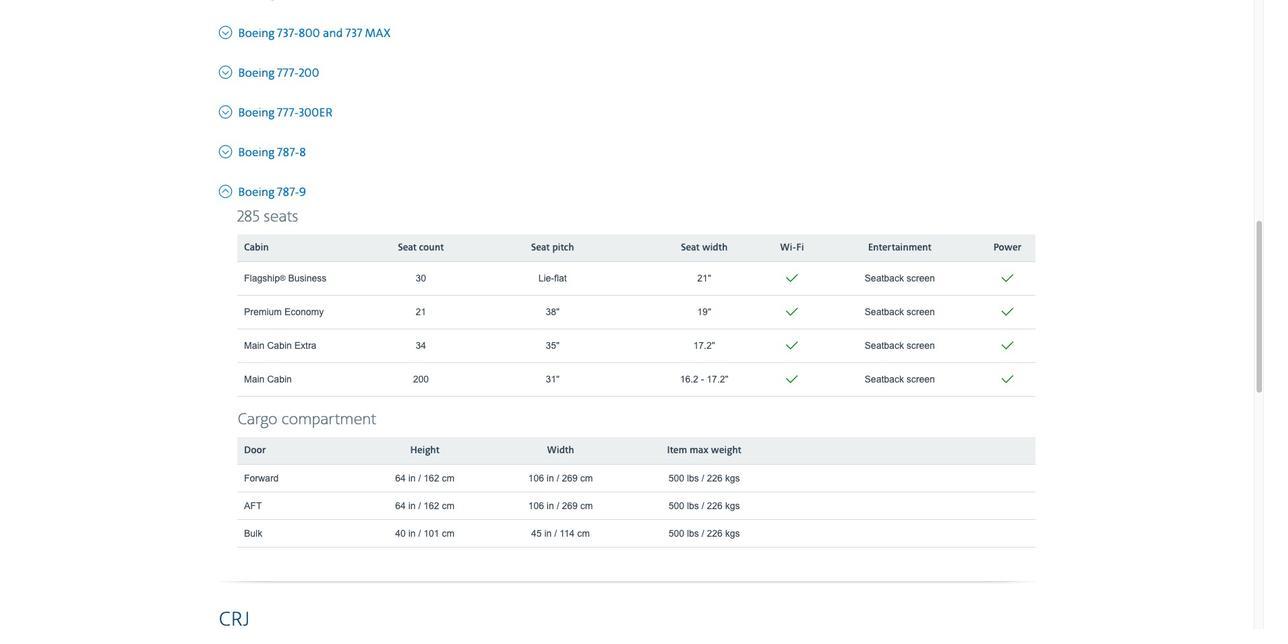 Task type: locate. For each thing, give the bounding box(es) containing it.
1 500 from the top
[[669, 473, 685, 484]]

200 down 34
[[413, 374, 429, 385]]

large image for boeing 787-8
[[219, 141, 235, 160]]

1 vertical spatial lbs
[[687, 501, 699, 512]]

aft
[[244, 501, 262, 512]]

2 seatback from the top
[[865, 307, 904, 318]]

2 vertical spatial kgs
[[726, 529, 740, 539]]

main up 'cargo'
[[244, 374, 265, 385]]

2 64 from the top
[[395, 501, 406, 512]]

seatback
[[865, 273, 904, 284], [865, 307, 904, 318], [865, 341, 904, 352], [865, 374, 904, 385]]

2 seatback screen from the top
[[865, 307, 935, 318]]

seatback screen for 16.2 - 17.2"
[[865, 374, 935, 385]]

1 106 in / 269 cm from the top
[[529, 473, 593, 484]]

0 vertical spatial 64
[[395, 473, 406, 484]]

0 vertical spatial 226
[[707, 473, 723, 484]]

737
[[346, 26, 362, 41]]

106 in / 269 cm down width
[[529, 473, 593, 484]]

in right 45
[[545, 529, 552, 539]]

boeing for boeing 777-300er
[[238, 106, 275, 121]]

seat left "count"
[[398, 242, 417, 254]]

2 777- from the top
[[277, 106, 299, 121]]

in down height
[[409, 473, 416, 484]]

kgs
[[726, 473, 740, 484], [726, 501, 740, 512], [726, 529, 740, 539]]

large image up boeing 787-8 link
[[219, 102, 235, 120]]

screen
[[907, 273, 935, 284], [907, 307, 935, 318], [907, 341, 935, 352], [907, 374, 935, 385]]

lbs
[[687, 473, 699, 484], [687, 501, 699, 512], [687, 529, 699, 539]]

fi
[[797, 242, 804, 254]]

max
[[690, 445, 709, 457]]

777- for 200
[[277, 66, 299, 81]]

main down premium
[[244, 341, 265, 352]]

lbs for aft
[[687, 501, 699, 512]]

kgs for aft
[[726, 501, 740, 512]]

cabin
[[244, 242, 269, 254], [267, 341, 292, 352], [267, 374, 292, 385]]

1 vertical spatial 17.2"
[[707, 374, 729, 385]]

17.2" right -
[[707, 374, 729, 385]]

and
[[323, 26, 343, 41]]

forward
[[244, 473, 279, 484]]

screen for 16.2 - 17.2"
[[907, 374, 935, 385]]

737-
[[277, 26, 299, 41]]

1 vertical spatial kgs
[[726, 501, 740, 512]]

large image inside boeing 787-8 link
[[219, 141, 235, 160]]

64 in / 162 cm for aft
[[395, 501, 455, 512]]

cargo compartment
[[237, 411, 376, 430]]

1 226 from the top
[[707, 473, 723, 484]]

21"
[[698, 273, 711, 284]]

1 269 from the top
[[562, 473, 578, 484]]

main for main cabin extra
[[244, 341, 265, 352]]

2 vertical spatial 500 lbs / 226 kgs
[[669, 529, 740, 539]]

226
[[707, 473, 723, 484], [707, 501, 723, 512], [707, 529, 723, 539]]

seat for seat pitch
[[531, 242, 550, 254]]

2 64 in / 162 cm from the top
[[395, 501, 455, 512]]

162 for forward
[[424, 473, 440, 484]]

106 in / 269 cm up 45 in / 114 cm
[[529, 501, 593, 512]]

pitch
[[553, 242, 574, 254]]

3 seat from the left
[[681, 242, 700, 254]]

1 boeing from the top
[[238, 26, 275, 41]]

1 64 from the top
[[395, 473, 406, 484]]

1 787- from the top
[[277, 145, 300, 160]]

®
[[280, 274, 286, 283]]

0 vertical spatial 787-
[[277, 145, 300, 160]]

boeing for boeing 777-200
[[238, 66, 275, 81]]

kgs for forward
[[726, 473, 740, 484]]

8
[[300, 145, 306, 160]]

0 horizontal spatial seat
[[398, 242, 417, 254]]

3 226 from the top
[[707, 529, 723, 539]]

cm
[[442, 473, 455, 484], [580, 473, 593, 484], [442, 501, 455, 512], [580, 501, 593, 512], [442, 529, 455, 539], [578, 529, 590, 539]]

3 boeing from the top
[[238, 106, 275, 121]]

in down width
[[547, 473, 554, 484]]

2 kgs from the top
[[726, 501, 740, 512]]

cabin down main cabin extra
[[267, 374, 292, 385]]

1 500 lbs / 226 kgs from the top
[[669, 473, 740, 484]]

64 in / 162 cm down height
[[395, 473, 455, 484]]

162 for aft
[[424, 501, 440, 512]]

17.2" up 16.2 - 17.2" at the bottom right of page
[[694, 341, 715, 352]]

1 main from the top
[[244, 341, 265, 352]]

2 main from the top
[[244, 374, 265, 385]]

in up 45 in / 114 cm
[[547, 501, 554, 512]]

2 vertical spatial 226
[[707, 529, 723, 539]]

777- down the 'boeing 777-200' on the left of page
[[277, 106, 299, 121]]

40 in / 101 cm
[[395, 529, 455, 539]]

777-
[[277, 66, 299, 81], [277, 106, 299, 121]]

boeing left 737-
[[238, 26, 275, 41]]

2 vertical spatial cabin
[[267, 374, 292, 385]]

1 64 in / 162 cm from the top
[[395, 473, 455, 484]]

45
[[532, 529, 542, 539]]

1 vertical spatial 162
[[424, 501, 440, 512]]

check image for 16.2 - 17.2"
[[784, 370, 801, 390]]

3 500 from the top
[[669, 529, 685, 539]]

45 in / 114 cm
[[532, 529, 590, 539]]

boeing up boeing 787-8 link
[[238, 106, 275, 121]]

300er
[[299, 106, 333, 121]]

lbs for bulk
[[687, 529, 699, 539]]

check image
[[784, 303, 801, 322], [1000, 303, 1016, 322], [784, 336, 801, 356], [784, 370, 801, 390]]

2 500 lbs / 226 kgs from the top
[[669, 501, 740, 512]]

seatback screen
[[865, 273, 935, 284], [865, 307, 935, 318], [865, 341, 935, 352], [865, 374, 935, 385]]

1 vertical spatial main
[[244, 374, 265, 385]]

seat left width
[[681, 242, 700, 254]]

285 seats
[[237, 208, 298, 227]]

500 for bulk
[[669, 529, 685, 539]]

4 seatback from the top
[[865, 374, 904, 385]]

64 in / 162 cm
[[395, 473, 455, 484], [395, 501, 455, 512]]

2 large image from the top
[[219, 62, 235, 80]]

2 226 from the top
[[707, 501, 723, 512]]

2 seat from the left
[[531, 242, 550, 254]]

power
[[994, 242, 1022, 254]]

boeing up boeing 777-300er link
[[238, 66, 275, 81]]

in
[[409, 473, 416, 484], [547, 473, 554, 484], [409, 501, 416, 512], [547, 501, 554, 512], [409, 529, 416, 539], [545, 529, 552, 539]]

lie-flat
[[539, 273, 567, 284]]

106 in / 269 cm for forward
[[529, 473, 593, 484]]

787- up seats
[[277, 185, 299, 200]]

1 vertical spatial 777-
[[277, 106, 299, 121]]

1 vertical spatial cabin
[[267, 341, 292, 352]]

269 down width
[[562, 473, 578, 484]]

compartment
[[282, 411, 376, 430]]

check image for 16.2 - 17.2"
[[1000, 370, 1016, 390]]

cargo
[[237, 411, 278, 430]]

3 large image from the top
[[219, 102, 235, 120]]

1 seatback screen from the top
[[865, 273, 935, 284]]

3 kgs from the top
[[726, 529, 740, 539]]

1 vertical spatial 226
[[707, 501, 723, 512]]

0 vertical spatial 162
[[424, 473, 440, 484]]

5 boeing from the top
[[238, 185, 275, 200]]

1 lbs from the top
[[687, 473, 699, 484]]

wi-
[[780, 242, 797, 254]]

large image for boeing 777-200
[[219, 62, 235, 80]]

4 seatback screen from the top
[[865, 374, 935, 385]]

4 large image from the top
[[219, 141, 235, 160]]

large image up boeing 777-200 link
[[219, 22, 235, 40]]

boeing 777-200
[[238, 66, 319, 81]]

200 down 800
[[299, 66, 319, 81]]

1 screen from the top
[[907, 273, 935, 284]]

17.2"
[[694, 341, 715, 352], [707, 374, 729, 385]]

wi-fi
[[780, 242, 804, 254]]

0 vertical spatial 777-
[[277, 66, 299, 81]]

cabin for main cabin extra
[[267, 341, 292, 352]]

2 106 in / 269 cm from the top
[[529, 501, 593, 512]]

0 vertical spatial lbs
[[687, 473, 699, 484]]

64
[[395, 473, 406, 484], [395, 501, 406, 512]]

0 vertical spatial 106
[[529, 473, 544, 484]]

boeing 737-800 and 737 max link
[[219, 22, 391, 42]]

large image left the 'boeing 777-200' on the left of page
[[219, 62, 235, 80]]

269
[[562, 473, 578, 484], [562, 501, 578, 512]]

500
[[669, 473, 685, 484], [669, 501, 685, 512], [669, 529, 685, 539]]

1 vertical spatial 64
[[395, 501, 406, 512]]

3 500 lbs / 226 kgs from the top
[[669, 529, 740, 539]]

2 screen from the top
[[907, 307, 935, 318]]

162 down height
[[424, 473, 440, 484]]

business
[[288, 273, 327, 284]]

1 162 from the top
[[424, 473, 440, 484]]

large image inside boeing 777-300er link
[[219, 102, 235, 120]]

cabin up flagship
[[244, 242, 269, 254]]

1 vertical spatial 787-
[[277, 185, 299, 200]]

/
[[419, 473, 421, 484], [557, 473, 560, 484], [702, 473, 705, 484], [419, 501, 421, 512], [557, 501, 560, 512], [702, 501, 705, 512], [419, 529, 421, 539], [555, 529, 557, 539], [702, 529, 705, 539]]

0 vertical spatial 200
[[299, 66, 319, 81]]

0 vertical spatial main
[[244, 341, 265, 352]]

main
[[244, 341, 265, 352], [244, 374, 265, 385]]

lie-
[[539, 273, 554, 284]]

-
[[701, 374, 704, 385]]

2 500 from the top
[[669, 501, 685, 512]]

64 in / 162 cm for forward
[[395, 473, 455, 484]]

1 777- from the top
[[277, 66, 299, 81]]

1 horizontal spatial 200
[[413, 374, 429, 385]]

max
[[365, 26, 391, 41]]

check image for 19"
[[784, 303, 801, 322]]

boeing for boeing 787-8
[[238, 145, 275, 160]]

106
[[529, 473, 544, 484], [529, 501, 544, 512]]

0 horizontal spatial 200
[[299, 66, 319, 81]]

0 vertical spatial kgs
[[726, 473, 740, 484]]

flagship ® business
[[244, 273, 327, 284]]

787- for 8
[[277, 145, 300, 160]]

check image for 17.2"
[[784, 336, 801, 356]]

2 horizontal spatial seat
[[681, 242, 700, 254]]

cabin left extra
[[267, 341, 292, 352]]

check image
[[784, 269, 801, 288], [1000, 269, 1016, 288], [1000, 336, 1016, 356], [1000, 370, 1016, 390]]

2 106 from the top
[[529, 501, 544, 512]]

seat left pitch
[[531, 242, 550, 254]]

4 boeing from the top
[[238, 145, 275, 160]]

200
[[299, 66, 319, 81], [413, 374, 429, 385]]

2 boeing from the top
[[238, 66, 275, 81]]

2 vertical spatial lbs
[[687, 529, 699, 539]]

1 seatback from the top
[[865, 273, 904, 284]]

boeing 787-9
[[238, 185, 306, 200]]

106 for aft
[[529, 501, 544, 512]]

38"
[[546, 307, 560, 318]]

boeing up boeing 787-9 link
[[238, 145, 275, 160]]

64 for forward
[[395, 473, 406, 484]]

seat for seat count
[[398, 242, 417, 254]]

boeing up 285 on the top
[[238, 185, 275, 200]]

seatback screen for 21"
[[865, 273, 935, 284]]

777- down 737-
[[277, 66, 299, 81]]

3 lbs from the top
[[687, 529, 699, 539]]

boeing 777-200 link
[[219, 62, 319, 81]]

0 vertical spatial 500
[[669, 473, 685, 484]]

1 seat from the left
[[398, 242, 417, 254]]

269 for aft
[[562, 501, 578, 512]]

1 horizontal spatial seat
[[531, 242, 550, 254]]

500 for aft
[[669, 501, 685, 512]]

3 seatback from the top
[[865, 341, 904, 352]]

lbs for forward
[[687, 473, 699, 484]]

1 vertical spatial 106
[[529, 501, 544, 512]]

1 vertical spatial 500
[[669, 501, 685, 512]]

1 vertical spatial 106 in / 269 cm
[[529, 501, 593, 512]]

1 vertical spatial 269
[[562, 501, 578, 512]]

item max weight
[[667, 445, 742, 457]]

64 in / 162 cm up 40 in / 101 cm
[[395, 501, 455, 512]]

large image
[[219, 22, 235, 40], [219, 62, 235, 80], [219, 102, 235, 120], [219, 141, 235, 160]]

4 screen from the top
[[907, 374, 935, 385]]

large image up large icon
[[219, 141, 235, 160]]

787- down boeing 777-300er
[[277, 145, 300, 160]]

1 kgs from the top
[[726, 473, 740, 484]]

0 vertical spatial 64 in / 162 cm
[[395, 473, 455, 484]]

1 vertical spatial 64 in / 162 cm
[[395, 501, 455, 512]]

seat
[[398, 242, 417, 254], [531, 242, 550, 254], [681, 242, 700, 254]]

162
[[424, 473, 440, 484], [424, 501, 440, 512]]

1 106 from the top
[[529, 473, 544, 484]]

1 large image from the top
[[219, 22, 235, 40]]

seatback for 17.2"
[[865, 341, 904, 352]]

boeing
[[238, 26, 275, 41], [238, 66, 275, 81], [238, 106, 275, 121], [238, 145, 275, 160], [238, 185, 275, 200]]

large image inside boeing 737-800 and 737 max link
[[219, 22, 235, 40]]

106 in / 269 cm
[[529, 473, 593, 484], [529, 501, 593, 512]]

2 787- from the top
[[277, 185, 299, 200]]

0 vertical spatial 269
[[562, 473, 578, 484]]

787-
[[277, 145, 300, 160], [277, 185, 299, 200]]

40
[[395, 529, 406, 539]]

3 screen from the top
[[907, 341, 935, 352]]

3 seatback screen from the top
[[865, 341, 935, 352]]

0 vertical spatial 106 in / 269 cm
[[529, 473, 593, 484]]

269 up 114
[[562, 501, 578, 512]]

500 lbs / 226 kgs
[[669, 473, 740, 484], [669, 501, 740, 512], [669, 529, 740, 539]]

162 up 101
[[424, 501, 440, 512]]

2 vertical spatial 500
[[669, 529, 685, 539]]

2 162 from the top
[[424, 501, 440, 512]]

large image inside boeing 777-200 link
[[219, 62, 235, 80]]

boeing 787-9 link
[[219, 181, 306, 201]]

1 vertical spatial 500 lbs / 226 kgs
[[669, 501, 740, 512]]

0 vertical spatial 500 lbs / 226 kgs
[[669, 473, 740, 484]]

2 lbs from the top
[[687, 501, 699, 512]]

500 lbs / 226 kgs for aft
[[669, 501, 740, 512]]

2 269 from the top
[[562, 501, 578, 512]]



Task type: describe. For each thing, give the bounding box(es) containing it.
19"
[[698, 307, 711, 318]]

check image for 21"
[[1000, 269, 1016, 288]]

226 for aft
[[707, 501, 723, 512]]

800
[[299, 26, 320, 41]]

seat width
[[681, 242, 728, 254]]

500 lbs / 226 kgs for forward
[[669, 473, 740, 484]]

0 vertical spatial 17.2"
[[694, 341, 715, 352]]

boeing 737-800 and 737 max
[[238, 26, 391, 41]]

flagship
[[244, 273, 280, 284]]

269 for forward
[[562, 473, 578, 484]]

boeing for boeing 737-800 and 737 max
[[238, 26, 275, 41]]

101
[[424, 529, 440, 539]]

285
[[237, 208, 260, 227]]

seatback for 19"
[[865, 307, 904, 318]]

boeing for boeing 787-9
[[238, 185, 275, 200]]

in right 40
[[409, 529, 416, 539]]

777- for 300er
[[277, 106, 299, 121]]

entertainment
[[869, 242, 932, 254]]

large image for boeing 777-300er
[[219, 102, 235, 120]]

height
[[410, 445, 440, 457]]

64 for aft
[[395, 501, 406, 512]]

seat count
[[398, 242, 444, 254]]

seatback for 16.2 - 17.2"
[[865, 374, 904, 385]]

seat for seat width
[[681, 242, 700, 254]]

boeing 787-8
[[238, 145, 306, 160]]

screen for 21"
[[907, 273, 935, 284]]

seatback for 21"
[[865, 273, 904, 284]]

premium economy
[[244, 307, 324, 318]]

flat
[[554, 273, 567, 284]]

seat pitch
[[531, 242, 574, 254]]

main for main cabin
[[244, 374, 265, 385]]

main cabin extra
[[244, 341, 317, 352]]

main cabin
[[244, 374, 292, 385]]

1 vertical spatial 200
[[413, 374, 429, 385]]

large image for boeing 737-800 and 737 max
[[219, 22, 235, 40]]

226 for bulk
[[707, 529, 723, 539]]

item
[[667, 445, 687, 457]]

9
[[299, 185, 306, 200]]

30
[[416, 273, 426, 284]]

boeing 777-300er link
[[219, 102, 333, 121]]

bulk
[[244, 529, 263, 539]]

premium
[[244, 307, 282, 318]]

screen for 17.2"
[[907, 341, 935, 352]]

16.2 - 17.2"
[[680, 374, 729, 385]]

extra
[[295, 341, 317, 352]]

seats
[[264, 208, 298, 227]]

boeing 787-8 link
[[219, 141, 306, 161]]

106 for forward
[[529, 473, 544, 484]]

31"
[[546, 374, 560, 385]]

screen for 19"
[[907, 307, 935, 318]]

34
[[416, 341, 426, 352]]

door
[[244, 445, 266, 457]]

21
[[416, 307, 426, 318]]

in up 40 in / 101 cm
[[409, 501, 416, 512]]

kgs for bulk
[[726, 529, 740, 539]]

check image for 17.2"
[[1000, 336, 1016, 356]]

width
[[702, 242, 728, 254]]

count
[[419, 242, 444, 254]]

seatback screen for 17.2"
[[865, 341, 935, 352]]

0 vertical spatial cabin
[[244, 242, 269, 254]]

114
[[560, 529, 575, 539]]

cabin for main cabin
[[267, 374, 292, 385]]

large image
[[219, 181, 235, 199]]

seatback screen for 19"
[[865, 307, 935, 318]]

106 in / 269 cm for aft
[[529, 501, 593, 512]]

boeing 777-300er
[[238, 106, 333, 121]]

16.2
[[680, 374, 699, 385]]

economy
[[285, 307, 324, 318]]

weight
[[711, 445, 742, 457]]

500 lbs / 226 kgs for bulk
[[669, 529, 740, 539]]

226 for forward
[[707, 473, 723, 484]]

787- for 9
[[277, 185, 299, 200]]

width
[[547, 445, 574, 457]]

35"
[[546, 341, 560, 352]]

500 for forward
[[669, 473, 685, 484]]



Task type: vqa. For each thing, say whether or not it's contained in the screenshot.
cards at bottom right
no



